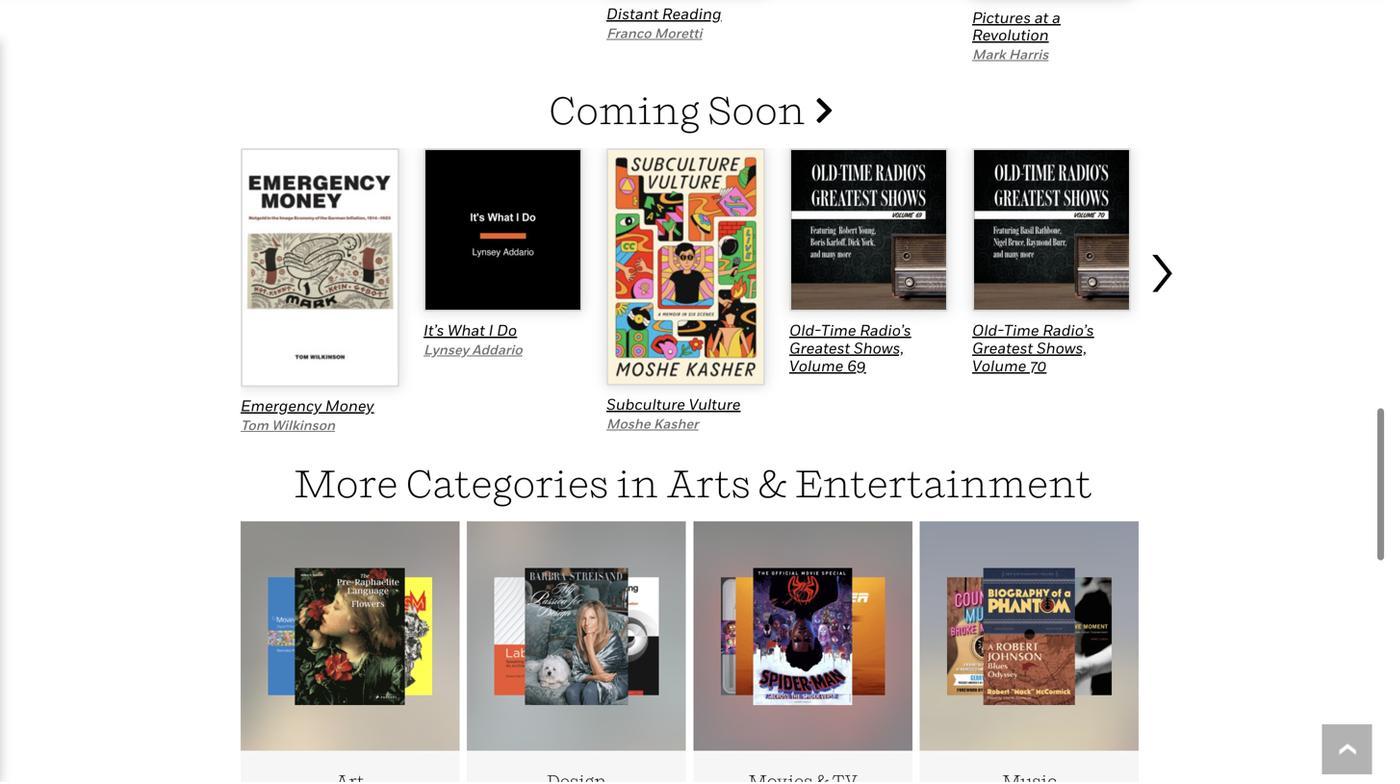 Task type: locate. For each thing, give the bounding box(es) containing it.
time inside old-time radio's greatest shows, volume 70
[[1004, 321, 1040, 339]]

subculture vulture image
[[607, 148, 766, 386]]

› link
[[1146, 208, 1184, 434]]

reading
[[662, 4, 722, 23]]

wilkinson
[[272, 417, 335, 433]]

subculture vulture moshe kasher
[[607, 395, 741, 432]]

2 time from the left
[[1004, 321, 1040, 339]]

time up 70
[[1004, 321, 1040, 339]]

old- inside the old-time radio's greatest shows, volume 69
[[790, 321, 821, 339]]

emergency money image
[[241, 148, 400, 388]]

time for 70
[[1004, 321, 1040, 339]]

pictures at a revolution link
[[973, 8, 1061, 44]]

radio's for old-time radio's greatest shows, volume 69
[[860, 321, 912, 339]]

0 horizontal spatial time
[[821, 321, 857, 339]]

volume left 70
[[973, 357, 1027, 375]]

69
[[847, 357, 866, 375]]

greatest for 70
[[973, 339, 1033, 357]]

›
[[1146, 217, 1177, 309]]

distant reading franco moretti
[[607, 4, 722, 41]]

0 horizontal spatial volume
[[790, 357, 844, 375]]

movies & tv image
[[721, 569, 885, 706]]

volume inside old-time radio's greatest shows, volume 70
[[973, 357, 1027, 375]]

more
[[294, 460, 398, 506]]

2 radio's from the left
[[1043, 321, 1095, 339]]

shows, inside old-time radio's greatest shows, volume 70
[[1037, 339, 1087, 357]]

addario
[[472, 342, 523, 358]]

2 volume from the left
[[973, 357, 1027, 375]]

radio's up 70
[[1043, 321, 1095, 339]]

emergency
[[241, 397, 322, 415]]

emergency money tom wilkinson
[[241, 397, 374, 433]]

coming
[[549, 87, 700, 133]]

0 horizontal spatial shows,
[[854, 339, 904, 357]]

i
[[489, 321, 493, 339]]

greatest
[[790, 339, 850, 357], [973, 339, 1033, 357]]

1 time from the left
[[821, 321, 857, 339]]

&
[[759, 460, 787, 506]]

1 shows, from the left
[[854, 339, 904, 357]]

volume inside the old-time radio's greatest shows, volume 69
[[790, 357, 844, 375]]

time up 69
[[821, 321, 857, 339]]

0 horizontal spatial greatest
[[790, 339, 850, 357]]

coming soon link
[[549, 87, 833, 133]]

old-time radio's greatest shows, volume 70
[[973, 321, 1095, 375]]

1 horizontal spatial volume
[[973, 357, 1027, 375]]

radio's for old-time radio's greatest shows, volume 70
[[1043, 321, 1095, 339]]

greatest inside the old-time radio's greatest shows, volume 69
[[790, 339, 850, 357]]

2 old- from the left
[[973, 321, 1004, 339]]

1 greatest from the left
[[790, 339, 850, 357]]

volume
[[790, 357, 844, 375], [973, 357, 1027, 375]]

kasher
[[654, 416, 699, 432]]

old-time radio's greatest shows, volume 69 image
[[790, 148, 949, 312]]

what
[[448, 321, 485, 339]]

radio's up 69
[[860, 321, 912, 339]]

1 horizontal spatial greatest
[[973, 339, 1033, 357]]

old- inside old-time radio's greatest shows, volume 70
[[973, 321, 1004, 339]]

at
[[1035, 8, 1049, 26]]

categories
[[406, 460, 609, 506]]

tom
[[241, 417, 269, 433]]

1 horizontal spatial time
[[1004, 321, 1040, 339]]

time inside the old-time radio's greatest shows, volume 69
[[821, 321, 857, 339]]

do
[[497, 321, 517, 339]]

volume for old-time radio's greatest shows, volume 70
[[973, 357, 1027, 375]]

volume left 69
[[790, 357, 844, 375]]

it's what i do image
[[424, 148, 583, 312]]

radio's
[[860, 321, 912, 339], [1043, 321, 1095, 339]]

shows, for 69
[[854, 339, 904, 357]]

0 horizontal spatial radio's
[[860, 321, 912, 339]]

money
[[325, 397, 374, 415]]

tom wilkinson link
[[241, 417, 335, 433]]

shows,
[[854, 339, 904, 357], [1037, 339, 1087, 357]]

1 radio's from the left
[[860, 321, 912, 339]]

1 horizontal spatial old-
[[973, 321, 1004, 339]]

time
[[821, 321, 857, 339], [1004, 321, 1040, 339]]

2 shows, from the left
[[1037, 339, 1087, 357]]

more categories in arts & entertainment
[[294, 460, 1093, 506]]

0 horizontal spatial old-
[[790, 321, 821, 339]]

greatest inside old-time radio's greatest shows, volume 70
[[973, 339, 1033, 357]]

old-
[[790, 321, 821, 339], [973, 321, 1004, 339]]

old- for old-time radio's greatest shows, volume 70
[[973, 321, 1004, 339]]

radio's inside the old-time radio's greatest shows, volume 69
[[860, 321, 912, 339]]

radio's inside old-time radio's greatest shows, volume 70
[[1043, 321, 1095, 339]]

shows, inside the old-time radio's greatest shows, volume 69
[[854, 339, 904, 357]]

2 greatest from the left
[[973, 339, 1033, 357]]

1 horizontal spatial shows,
[[1037, 339, 1087, 357]]

vulture
[[689, 395, 741, 414]]

arts
[[667, 460, 751, 506]]

shows, for 70
[[1037, 339, 1087, 357]]

a
[[1053, 8, 1061, 26]]

art image
[[268, 569, 432, 706]]

1 old- from the left
[[790, 321, 821, 339]]

distant
[[607, 4, 659, 23]]

1 horizontal spatial radio's
[[1043, 321, 1095, 339]]

old-time radio's greatest shows, volume 70 link
[[973, 321, 1095, 375]]

1 volume from the left
[[790, 357, 844, 375]]



Task type: describe. For each thing, give the bounding box(es) containing it.
it's what i do link
[[424, 321, 517, 339]]

emergency money link
[[241, 397, 374, 415]]

lynsey
[[424, 342, 469, 358]]

mark harris link
[[973, 46, 1049, 62]]

franco moretti link
[[607, 25, 702, 41]]

volume for old-time radio's greatest shows, volume 69
[[790, 357, 844, 375]]

greatest for 69
[[790, 339, 850, 357]]

music image
[[948, 569, 1112, 706]]

subculture
[[607, 395, 686, 414]]

in
[[617, 460, 659, 506]]

harris
[[1009, 46, 1049, 62]]

old-time radio's greatest shows, volume 69 link
[[790, 321, 912, 375]]

franco
[[607, 25, 652, 41]]

coming soon
[[549, 87, 814, 133]]

subculture vulture link
[[607, 395, 741, 414]]

mark
[[973, 46, 1006, 62]]

moshe kasher link
[[607, 416, 699, 432]]

pictures
[[973, 8, 1031, 26]]

distant reading link
[[607, 4, 722, 23]]

old-time radio's greatest shows, volume 69
[[790, 321, 912, 375]]

soon
[[708, 87, 806, 133]]

pictures at a revolution mark harris
[[973, 8, 1061, 62]]

entertainment
[[795, 460, 1093, 506]]

old-time radio's greatest shows, volume 70 image
[[973, 148, 1131, 312]]

it's what i do lynsey addario
[[424, 321, 523, 358]]

design image
[[495, 569, 659, 706]]

old- for old-time radio's greatest shows, volume 69
[[790, 321, 821, 339]]

time for 69
[[821, 321, 857, 339]]

moretti
[[655, 25, 702, 41]]

70
[[1030, 357, 1047, 375]]

it's
[[424, 321, 444, 339]]

revolution
[[973, 26, 1049, 44]]

lynsey addario link
[[424, 342, 523, 358]]

moshe
[[607, 416, 651, 432]]



Task type: vqa. For each thing, say whether or not it's contained in the screenshot.
Shows, corresponding to 70
yes



